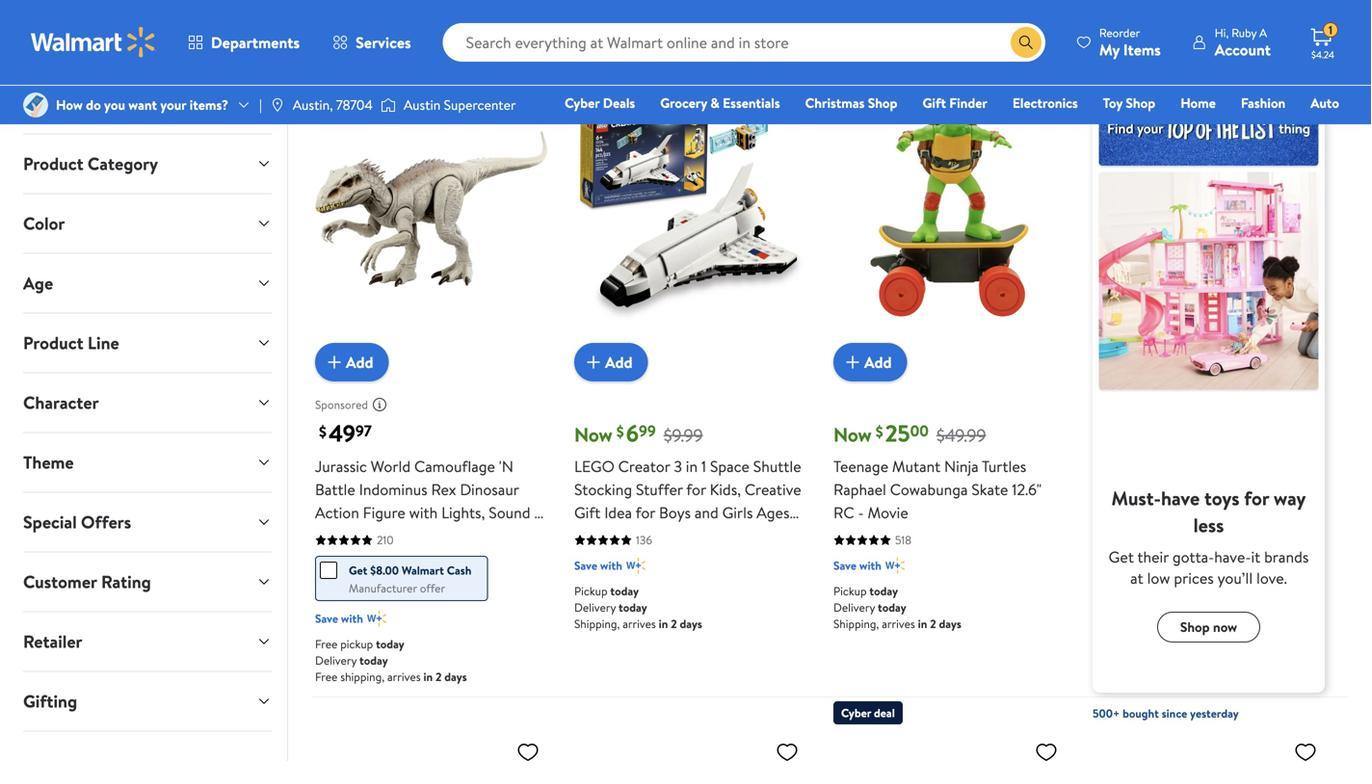 Task type: describe. For each thing, give the bounding box(es) containing it.
customer
[[23, 570, 97, 594]]

25
[[885, 417, 910, 450]]

3
[[674, 456, 682, 477]]

offer
[[420, 580, 445, 597]]

arrives for 25
[[882, 616, 915, 632]]

2 for 6
[[671, 616, 677, 632]]

days for 6
[[680, 616, 702, 632]]

christmas shop link
[[797, 92, 906, 113]]

customer rating tab
[[8, 553, 287, 611]]

jurassic world camouflage 'n battle indominus rex dinosaur action figure with lights, sound & motion image
[[315, 52, 547, 366]]

add button for $9.99
[[574, 343, 648, 382]]

78704
[[336, 95, 373, 114]]

grocery & essentials link
[[652, 92, 789, 113]]

electronics link
[[1004, 92, 1087, 113]]

fashion link
[[1232, 92, 1294, 113]]

theme button
[[8, 433, 287, 492]]

electronics
[[1013, 93, 1078, 112]]

rc
[[833, 502, 854, 523]]

supercenter
[[444, 95, 516, 114]]

low
[[1147, 568, 1170, 589]]

$4.24
[[1311, 48, 1335, 61]]

add to favorites list, hot wheels city ultimate hauler, transforms into a t-rex with race track, stores 20+ cars, 4y+, blue image
[[516, 740, 540, 761]]

grocery
[[660, 93, 707, 112]]

teenage mutant ninja turtles raphael cowabunga skate 12.6" rc - movie image
[[833, 52, 1066, 366]]

best seller
[[323, 25, 375, 41]]

astronaut
[[701, 548, 767, 570]]

your
[[160, 95, 186, 114]]

retailer tab
[[8, 612, 287, 671]]

0 horizontal spatial save with
[[315, 611, 363, 627]]

character
[[23, 391, 99, 415]]

1 horizontal spatial shuttle
[[753, 456, 801, 477]]

pickup today delivery today shipping, arrives in 2 days for 25
[[833, 583, 961, 632]]

fashion
[[1241, 93, 1286, 112]]

1 horizontal spatial and
[[695, 502, 719, 523]]

one debit
[[1192, 120, 1257, 139]]

toy inside now $ 6 99 $9.99 lego creator 3 in 1 space shuttle stocking stuffer for kids, creative gift idea for boys and girls ages 6+, build and rebuild this space shuttle toy into an astronaut figure or a spaceship, 31134
[[626, 548, 648, 570]]

special offers
[[23, 510, 131, 534]]

gift finder link
[[914, 92, 996, 113]]

save with for 6
[[574, 558, 622, 574]]

pickup for 6
[[574, 583, 608, 599]]

99
[[639, 420, 656, 441]]

add to cart image for 49
[[323, 351, 346, 374]]

christmas
[[805, 93, 865, 112]]

their
[[1137, 546, 1169, 568]]

retailer button
[[8, 612, 287, 671]]

delivery for 6
[[574, 599, 616, 616]]

toy shop
[[1103, 93, 1155, 112]]

deal
[[874, 705, 895, 721]]

& inside jurassic world camouflage 'n battle indominus rex dinosaur action figure with lights, sound & motion
[[534, 502, 544, 523]]

walmart cash offers button
[[8, 75, 287, 133]]

lights,
[[441, 502, 485, 523]]

theme
[[23, 450, 74, 475]]

search icon image
[[1018, 35, 1034, 50]]

theme tab
[[8, 433, 287, 492]]

how do you want your items?
[[56, 95, 228, 114]]

austin
[[404, 95, 441, 114]]

get $8.00 walmart cash
[[349, 562, 472, 579]]

reorder
[[1099, 25, 1140, 41]]

product line tab
[[8, 314, 287, 372]]

an
[[682, 548, 697, 570]]

1 vertical spatial and
[[636, 525, 660, 546]]

add to favorites list, paw patrol: the mighty movie, observatory playset with 3 action figures for kids ages 3+ image
[[1035, 740, 1058, 761]]

gift finder
[[923, 93, 987, 112]]

since
[[1162, 705, 1187, 722]]

with down -
[[859, 558, 881, 574]]

product line
[[23, 331, 119, 355]]

kids,
[[710, 479, 741, 500]]

add button for $49.99
[[833, 343, 907, 382]]

brands
[[1264, 546, 1309, 568]]

add to favorites list, teenage mutant ninja turtles raphael cowabunga skate 12.6" rc - movie image
[[1035, 60, 1058, 84]]

manufacturer
[[349, 580, 417, 597]]

pickup
[[340, 636, 373, 652]]

creator
[[618, 456, 670, 477]]

0 horizontal spatial for
[[636, 502, 655, 523]]

special offers button
[[8, 493, 287, 552]]

product for product category
[[23, 152, 83, 176]]

grocery & essentials
[[660, 93, 780, 112]]

save with for 25
[[833, 558, 881, 574]]

delivery inside free pickup today delivery today free shipping, arrives in 2 days
[[315, 652, 357, 669]]

seller
[[348, 25, 375, 41]]

gotta-
[[1173, 546, 1214, 568]]

6+,
[[574, 525, 596, 546]]

figure inside jurassic world camouflage 'n battle indominus rex dinosaur action figure with lights, sound & motion
[[363, 502, 405, 523]]

special
[[23, 510, 77, 534]]

add to favorites list, jurassic world camouflage 'n battle indominus rex dinosaur action figure with lights, sound & motion image
[[516, 60, 540, 84]]

customer rating
[[23, 570, 151, 594]]

have-
[[1214, 546, 1251, 568]]

indominus
[[359, 479, 427, 500]]

auto
[[1311, 93, 1339, 112]]

shipping, for 25
[[833, 616, 879, 632]]

136
[[636, 532, 652, 548]]

toys
[[1204, 485, 1240, 512]]

now for 6
[[574, 421, 613, 448]]

walmart inside dropdown button
[[23, 92, 87, 116]]

bought
[[1123, 705, 1159, 722]]

rex
[[431, 479, 456, 500]]

hot wheels city ultimate hauler, transforms into a t-rex with race track, stores 20+ cars, 4y+, blue image
[[315, 732, 547, 761]]

cyber deals link
[[556, 92, 644, 113]]

must-
[[1111, 485, 1161, 512]]

retailer
[[23, 630, 82, 654]]

how
[[56, 95, 83, 114]]

christmas shop
[[805, 93, 898, 112]]

get $8.00 walmart cash walmart plus, element
[[320, 561, 472, 580]]

camouflage
[[414, 456, 495, 477]]

age tab
[[8, 254, 287, 313]]

yesterday
[[1190, 705, 1239, 722]]

product category tab
[[8, 134, 287, 193]]

paw patrol: the mighty movie, observatory playset with 3 action figures for kids ages 3+ image
[[833, 732, 1066, 761]]

add for $9.99
[[605, 352, 633, 373]]

 image for how do you want your items?
[[23, 92, 48, 118]]

world
[[371, 456, 411, 477]]

at
[[1130, 568, 1143, 589]]

austin, 78704
[[293, 95, 373, 114]]

must-have toys for way less.get their gotta-have-it brands at low prices you'll love. image
[[1093, 87, 1325, 396]]

$ inside $ 49 97
[[319, 421, 327, 442]]

add to favorites list, monster jam, official megalodon storm all-terrain remote control monster truck for boys and girls, 1:15 scale, kids toys for ages 4-6+ image
[[776, 740, 799, 761]]

cyber deals
[[565, 93, 635, 112]]

days inside free pickup today delivery today free shipping, arrives in 2 days
[[444, 669, 467, 685]]

age button
[[8, 254, 287, 313]]

product category button
[[8, 134, 287, 193]]

get inside must-have toys for way less get their gotta-have-it brands at low prices you'll love.
[[1109, 546, 1134, 568]]

save for 25
[[833, 558, 857, 574]]

movie
[[868, 502, 908, 523]]

1 vertical spatial shuttle
[[574, 548, 622, 570]]

add for 49
[[346, 352, 373, 373]]



Task type: vqa. For each thing, say whether or not it's contained in the screenshot.
AUTO link
yes



Task type: locate. For each thing, give the bounding box(es) containing it.
 image for austin supercenter
[[381, 95, 396, 115]]

cowabunga
[[890, 479, 968, 500]]

1 vertical spatial cash
[[447, 562, 472, 579]]

500+
[[1093, 705, 1120, 722]]

it
[[1251, 546, 1261, 568]]

Walmart Site-Wide search field
[[443, 23, 1045, 62]]

0 vertical spatial &
[[710, 93, 720, 112]]

 image right 78704
[[381, 95, 396, 115]]

delivery
[[574, 599, 616, 616], [833, 599, 875, 616], [315, 652, 357, 669]]

save with
[[574, 558, 622, 574], [833, 558, 881, 574], [315, 611, 363, 627]]

build
[[600, 525, 633, 546]]

ages
[[757, 502, 790, 523]]

walmart plus image down 518
[[885, 556, 905, 575]]

have
[[1161, 485, 1200, 512]]

0 vertical spatial cash
[[91, 92, 128, 116]]

now up 'teenage'
[[833, 421, 872, 448]]

shuttle
[[753, 456, 801, 477], [574, 548, 622, 570]]

pickup today delivery today shipping, arrives in 2 days down walmart plus icon
[[574, 583, 702, 632]]

1 inside now $ 6 99 $9.99 lego creator 3 in 1 space shuttle stocking stuffer for kids, creative gift idea for boys and girls ages 6+, build and rebuild this space shuttle toy into an astronaut figure or a spaceship, 31134
[[701, 456, 706, 477]]

 image
[[23, 92, 48, 118], [381, 95, 396, 115]]

1 pickup today delivery today shipping, arrives in 2 days from the left
[[574, 583, 702, 632]]

31134
[[723, 572, 759, 593]]

now for 25
[[833, 421, 872, 448]]

girls
[[722, 502, 753, 523]]

save with down -
[[833, 558, 881, 574]]

0 vertical spatial walmart
[[23, 92, 87, 116]]

$ left "6"
[[616, 421, 624, 442]]

Get $8.00 Walmart Cash checkbox
[[320, 562, 337, 579]]

shipping, down 6+,
[[574, 616, 620, 632]]

2 now from the left
[[833, 421, 872, 448]]

save for 6
[[574, 558, 597, 574]]

jurassic
[[315, 456, 367, 477]]

pickup today delivery today shipping, arrives in 2 days for 6
[[574, 583, 702, 632]]

get left $8.00
[[349, 562, 367, 579]]

3 add from the left
[[864, 352, 892, 373]]

1 vertical spatial toy
[[626, 548, 648, 570]]

pickup today delivery today shipping, arrives in 2 days down 518
[[833, 583, 961, 632]]

1 horizontal spatial $
[[616, 421, 624, 442]]

manufacturer offer
[[349, 580, 445, 597]]

shop
[[868, 93, 898, 112], [1126, 93, 1155, 112]]

offers inside dropdown button
[[81, 510, 131, 534]]

arrives for 6
[[623, 616, 656, 632]]

1 horizontal spatial 2
[[671, 616, 677, 632]]

0 horizontal spatial  image
[[23, 92, 48, 118]]

2 $ from the left
[[616, 421, 624, 442]]

walmart up offer
[[402, 562, 444, 579]]

&
[[710, 93, 720, 112], [534, 502, 544, 523]]

1 horizontal spatial save with
[[574, 558, 622, 574]]

0 horizontal spatial get
[[349, 562, 367, 579]]

0 vertical spatial and
[[695, 502, 719, 523]]

walmart cash offers tab
[[8, 75, 287, 133]]

2 add to cart image from the left
[[582, 351, 605, 374]]

12.6"
[[1012, 479, 1042, 500]]

shuttle up 'creative'
[[753, 456, 801, 477]]

offers inside dropdown button
[[132, 92, 182, 116]]

1 vertical spatial &
[[534, 502, 544, 523]]

1 horizontal spatial  image
[[381, 95, 396, 115]]

shop inside toy shop link
[[1126, 93, 1155, 112]]

Search search field
[[443, 23, 1045, 62]]

2 shipping, from the left
[[833, 616, 879, 632]]

1 horizontal spatial for
[[686, 479, 706, 500]]

my
[[1099, 39, 1120, 60]]

add to cart image
[[841, 351, 864, 374]]

1 horizontal spatial &
[[710, 93, 720, 112]]

love.
[[1256, 568, 1287, 589]]

shipping, up cyber deal
[[833, 616, 879, 632]]

skate
[[972, 479, 1008, 500]]

product for product line
[[23, 331, 83, 355]]

now $ 25 00 $49.99 teenage mutant ninja turtles raphael cowabunga skate 12.6" rc - movie
[[833, 417, 1042, 523]]

1 vertical spatial gift
[[574, 502, 601, 523]]

1 horizontal spatial arrives
[[623, 616, 656, 632]]

500+ bought since yesterday
[[1093, 705, 1239, 722]]

1 add button from the left
[[315, 343, 389, 382]]

0 horizontal spatial $
[[319, 421, 327, 442]]

pickup
[[574, 583, 608, 599], [833, 583, 867, 599]]

raphael
[[833, 479, 886, 500]]

2 horizontal spatial add
[[864, 352, 892, 373]]

1 vertical spatial walmart plus image
[[367, 609, 386, 628]]

ruby
[[1232, 25, 1257, 41]]

with
[[409, 502, 438, 523], [600, 558, 622, 574], [859, 558, 881, 574], [341, 611, 363, 627]]

debit
[[1224, 120, 1257, 139]]

$ inside now $ 25 00 $49.99 teenage mutant ninja turtles raphael cowabunga skate 12.6" rc - movie
[[876, 421, 883, 442]]

for left kids,
[[686, 479, 706, 500]]

figure inside now $ 6 99 $9.99 lego creator 3 in 1 space shuttle stocking stuffer for kids, creative gift idea for boys and girls ages 6+, build and rebuild this space shuttle toy into an astronaut figure or a spaceship, 31134
[[574, 572, 617, 593]]

turtles
[[982, 456, 1026, 477]]

1 vertical spatial product
[[23, 331, 83, 355]]

1 horizontal spatial delivery
[[574, 599, 616, 616]]

shop up registry
[[1126, 93, 1155, 112]]

and up into
[[636, 525, 660, 546]]

gift left finder
[[923, 93, 946, 112]]

97
[[355, 420, 372, 441]]

now up lego
[[574, 421, 613, 448]]

shop for christmas shop
[[868, 93, 898, 112]]

 image left 'how' at the left top of the page
[[23, 92, 48, 118]]

0 horizontal spatial shop
[[868, 93, 898, 112]]

2 for 25
[[930, 616, 936, 632]]

walmart image
[[31, 27, 156, 58]]

lego creator 3 in 1 space shuttle stocking stuffer for kids, creative gift idea for boys and girls ages 6+, build and rebuild this space shuttle toy into an astronaut figure or a spaceship, 31134 image
[[574, 52, 806, 366]]

must-have toys for way less get their gotta-have-it brands at low prices you'll love.
[[1109, 485, 1309, 589]]

add button up sponsored
[[315, 343, 389, 382]]

gift inside now $ 6 99 $9.99 lego creator 3 in 1 space shuttle stocking stuffer for kids, creative gift idea for boys and girls ages 6+, build and rebuild this space shuttle toy into an astronaut figure or a spaceship, 31134
[[574, 502, 601, 523]]

$8.00
[[370, 562, 399, 579]]

0 vertical spatial space
[[710, 456, 750, 477]]

2 horizontal spatial for
[[1244, 485, 1269, 512]]

0 vertical spatial offers
[[132, 92, 182, 116]]

1 add to cart image from the left
[[323, 351, 346, 374]]

with left walmart plus icon
[[600, 558, 622, 574]]

in inside now $ 6 99 $9.99 lego creator 3 in 1 space shuttle stocking stuffer for kids, creative gift idea for boys and girls ages 6+, build and rebuild this space shuttle toy into an astronaut figure or a spaceship, 31134
[[686, 456, 698, 477]]

battle
[[315, 479, 355, 500]]

0 vertical spatial shuttle
[[753, 456, 801, 477]]

free left shipping,
[[315, 669, 338, 685]]

1 product from the top
[[23, 152, 83, 176]]

space up kids,
[[710, 456, 750, 477]]

1 vertical spatial space
[[745, 525, 785, 546]]

2 horizontal spatial arrives
[[882, 616, 915, 632]]

0 horizontal spatial shuttle
[[574, 548, 622, 570]]

registry link
[[1109, 119, 1175, 140]]

ad disclaimer and feedback for ingridsponsoredproducts image
[[372, 397, 387, 413]]

2 horizontal spatial save with
[[833, 558, 881, 574]]

2 horizontal spatial $
[[876, 421, 883, 442]]

1 horizontal spatial shipping,
[[833, 616, 879, 632]]

spaceship,
[[649, 572, 719, 593]]

shop right the christmas
[[868, 93, 898, 112]]

0 horizontal spatial delivery
[[315, 652, 357, 669]]

one debit link
[[1183, 119, 1265, 140]]

0 horizontal spatial pickup today delivery today shipping, arrives in 2 days
[[574, 583, 702, 632]]

2 add from the left
[[605, 352, 633, 373]]

figure
[[363, 502, 405, 523], [574, 572, 617, 593]]

with up pickup
[[341, 611, 363, 627]]

0 horizontal spatial walmart
[[23, 92, 87, 116]]

transformers: rise of the beasts bumblebee converting mask kids toy action figure for boys and girls (9) image
[[1093, 732, 1325, 761]]

for
[[686, 479, 706, 500], [1244, 485, 1269, 512], [636, 502, 655, 523]]

get left "their"
[[1109, 546, 1134, 568]]

ninja
[[944, 456, 979, 477]]

$9.99
[[664, 423, 703, 447]]

color button
[[8, 194, 287, 253]]

color tab
[[8, 194, 287, 253]]

product up color
[[23, 152, 83, 176]]

mutant
[[892, 456, 941, 477]]

1 horizontal spatial pickup today delivery today shipping, arrives in 2 days
[[833, 583, 961, 632]]

arrives right shipping,
[[387, 669, 421, 685]]

special offers tab
[[8, 493, 287, 552]]

2 horizontal spatial 2
[[930, 616, 936, 632]]

now inside now $ 25 00 $49.99 teenage mutant ninja turtles raphael cowabunga skate 12.6" rc - movie
[[833, 421, 872, 448]]

0 horizontal spatial gift
[[574, 502, 601, 523]]

add up sponsored
[[346, 352, 373, 373]]

1 vertical spatial offers
[[81, 510, 131, 534]]

monster jam, official megalodon storm all-terrain remote control monster truck for boys and girls, 1:15 scale, kids toys for ages 4-6+ image
[[574, 732, 806, 761]]

finder
[[949, 93, 987, 112]]

character button
[[8, 373, 287, 432]]

walmart+ link
[[1273, 119, 1348, 140]]

arrives
[[623, 616, 656, 632], [882, 616, 915, 632], [387, 669, 421, 685]]

0 vertical spatial product
[[23, 152, 83, 176]]

0 horizontal spatial cyber
[[565, 93, 600, 112]]

for down the stuffer
[[636, 502, 655, 523]]

departments
[[211, 32, 300, 53]]

add to favorites list, transformers: rise of the beasts bumblebee converting mask kids toy action figure for boys and girls (9) image
[[1294, 740, 1317, 761]]

do
[[86, 95, 101, 114]]

$ inside now $ 6 99 $9.99 lego creator 3 in 1 space shuttle stocking stuffer for kids, creative gift idea for boys and girls ages 6+, build and rebuild this space shuttle toy into an astronaut figure or a spaceship, 31134
[[616, 421, 624, 442]]

0 horizontal spatial 2
[[436, 669, 442, 685]]

dinosaur
[[460, 479, 519, 500]]

walmart plus image
[[885, 556, 905, 575], [367, 609, 386, 628]]

2 horizontal spatial days
[[939, 616, 961, 632]]

austin,
[[293, 95, 333, 114]]

figure left or
[[574, 572, 617, 593]]

1 shipping, from the left
[[574, 616, 620, 632]]

cyber for cyber deals
[[565, 93, 600, 112]]

add to favorites list, lego creator 3 in 1 space shuttle stocking stuffer for kids, creative gift idea for boys and girls ages 6+, build and rebuild this space shuttle toy into an astronaut figure or a spaceship, 31134 image
[[776, 60, 799, 84]]

with inside jurassic world camouflage 'n battle indominus rex dinosaur action figure with lights, sound & motion
[[409, 502, 438, 523]]

in inside free pickup today delivery today free shipping, arrives in 2 days
[[423, 669, 433, 685]]

0 horizontal spatial and
[[636, 525, 660, 546]]

gifting tab
[[8, 672, 287, 731]]

0 horizontal spatial pickup
[[574, 583, 608, 599]]

0 horizontal spatial now
[[574, 421, 613, 448]]

1 right the 3
[[701, 456, 706, 477]]

1 horizontal spatial walmart plus image
[[885, 556, 905, 575]]

1 horizontal spatial shop
[[1126, 93, 1155, 112]]

2 free from the top
[[315, 669, 338, 685]]

arrives down 518
[[882, 616, 915, 632]]

0 horizontal spatial days
[[444, 669, 467, 685]]

arrives inside free pickup today delivery today free shipping, arrives in 2 days
[[387, 669, 421, 685]]

days for 25
[[939, 616, 961, 632]]

2 horizontal spatial save
[[833, 558, 857, 574]]

shop for toy shop
[[1126, 93, 1155, 112]]

1 horizontal spatial walmart
[[402, 562, 444, 579]]

for inside must-have toys for way less get their gotta-have-it brands at low prices you'll love.
[[1244, 485, 1269, 512]]

figure down indominus
[[363, 502, 405, 523]]

less
[[1193, 512, 1224, 539]]

with down rex
[[409, 502, 438, 523]]

walmart plus image down manufacturer on the bottom left of the page
[[367, 609, 386, 628]]

walmart plus image
[[626, 556, 645, 575]]

you
[[104, 95, 125, 114]]

gift
[[923, 93, 946, 112], [574, 502, 601, 523]]

action
[[315, 502, 359, 523]]

1 horizontal spatial add button
[[574, 343, 648, 382]]

0 vertical spatial cyber
[[565, 93, 600, 112]]

2 shop from the left
[[1126, 93, 1155, 112]]

product inside dropdown button
[[23, 152, 83, 176]]

add to cart image for $9.99
[[582, 351, 605, 374]]

1 free from the top
[[315, 636, 338, 652]]

pickup left or
[[574, 583, 608, 599]]

stuffer
[[636, 479, 683, 500]]

category
[[88, 152, 158, 176]]

0 vertical spatial 1
[[1329, 22, 1333, 38]]

$ for 25
[[876, 421, 883, 442]]

delivery down -
[[833, 599, 875, 616]]

1 horizontal spatial add
[[605, 352, 633, 373]]

teenage
[[833, 456, 888, 477]]

0 horizontal spatial add to cart image
[[323, 351, 346, 374]]

character tab
[[8, 373, 287, 432]]

0 horizontal spatial toy
[[626, 548, 648, 570]]

 image
[[270, 97, 285, 113]]

0 horizontal spatial walmart plus image
[[367, 609, 386, 628]]

2 horizontal spatial add button
[[833, 343, 907, 382]]

1 now from the left
[[574, 421, 613, 448]]

$ 49 97
[[319, 417, 372, 450]]

now
[[574, 421, 613, 448], [833, 421, 872, 448]]

add button up "6"
[[574, 343, 648, 382]]

1 up $4.24 in the top of the page
[[1329, 22, 1333, 38]]

for left way
[[1244, 485, 1269, 512]]

2 inside free pickup today delivery today free shipping, arrives in 2 days
[[436, 669, 442, 685]]

add up "6"
[[605, 352, 633, 373]]

cyber left deals
[[565, 93, 600, 112]]

0 horizontal spatial figure
[[363, 502, 405, 523]]

0 horizontal spatial arrives
[[387, 669, 421, 685]]

toy up a
[[626, 548, 648, 570]]

1 vertical spatial cyber
[[841, 705, 871, 721]]

3 add button from the left
[[833, 343, 907, 382]]

0 horizontal spatial add button
[[315, 343, 389, 382]]

auto registry
[[1117, 93, 1339, 139]]

0 vertical spatial walmart plus image
[[885, 556, 905, 575]]

get
[[1109, 546, 1134, 568], [349, 562, 367, 579]]

and up rebuild
[[695, 502, 719, 523]]

0 vertical spatial free
[[315, 636, 338, 652]]

add for $49.99
[[864, 352, 892, 373]]

2 pickup from the left
[[833, 583, 867, 599]]

space down 'ages'
[[745, 525, 785, 546]]

save down rc
[[833, 558, 857, 574]]

cash left "want"
[[91, 92, 128, 116]]

0 horizontal spatial add
[[346, 352, 373, 373]]

way
[[1274, 485, 1306, 512]]

1 horizontal spatial gift
[[923, 93, 946, 112]]

2 product from the top
[[23, 331, 83, 355]]

1 vertical spatial 1
[[701, 456, 706, 477]]

items
[[1123, 39, 1161, 60]]

free left pickup
[[315, 636, 338, 652]]

items?
[[190, 95, 228, 114]]

product
[[23, 152, 83, 176], [23, 331, 83, 355]]

'n
[[499, 456, 514, 477]]

cash inside dropdown button
[[91, 92, 128, 116]]

2 horizontal spatial delivery
[[833, 599, 875, 616]]

2 pickup today delivery today shipping, arrives in 2 days from the left
[[833, 583, 961, 632]]

save down get $8.00 walmart cash checkbox
[[315, 611, 338, 627]]

age
[[23, 271, 53, 295]]

1 horizontal spatial add to cart image
[[582, 351, 605, 374]]

gift up 6+,
[[574, 502, 601, 523]]

1 horizontal spatial toy
[[1103, 93, 1123, 112]]

1 add from the left
[[346, 352, 373, 373]]

cash down 'lights,'
[[447, 562, 472, 579]]

offers
[[132, 92, 182, 116], [81, 510, 131, 534]]

& right the sound
[[534, 502, 544, 523]]

& right grocery
[[710, 93, 720, 112]]

1 horizontal spatial pickup
[[833, 583, 867, 599]]

save with up pickup
[[315, 611, 363, 627]]

pickup for 25
[[833, 583, 867, 599]]

2 add button from the left
[[574, 343, 648, 382]]

add button
[[315, 343, 389, 382], [574, 343, 648, 382], [833, 343, 907, 382]]

$ for 6
[[616, 421, 624, 442]]

product left the line
[[23, 331, 83, 355]]

walmart left you
[[23, 92, 87, 116]]

|
[[259, 95, 262, 114]]

1 horizontal spatial figure
[[574, 572, 617, 593]]

1 horizontal spatial cash
[[447, 562, 472, 579]]

$ left 25
[[876, 421, 883, 442]]

shop inside christmas shop link
[[868, 93, 898, 112]]

cyber left 'deal'
[[841, 705, 871, 721]]

arrives down a
[[623, 616, 656, 632]]

add up 25
[[864, 352, 892, 373]]

line
[[88, 331, 119, 355]]

1 horizontal spatial now
[[833, 421, 872, 448]]

add button for 49
[[315, 343, 389, 382]]

add button up 25
[[833, 343, 907, 382]]

days
[[680, 616, 702, 632], [939, 616, 961, 632], [444, 669, 467, 685]]

product category
[[23, 152, 158, 176]]

now inside now $ 6 99 $9.99 lego creator 3 in 1 space shuttle stocking stuffer for kids, creative gift idea for boys and girls ages 6+, build and rebuild this space shuttle toy into an astronaut figure or a spaceship, 31134
[[574, 421, 613, 448]]

0 vertical spatial toy
[[1103, 93, 1123, 112]]

product inside dropdown button
[[23, 331, 83, 355]]

1 vertical spatial walmart
[[402, 562, 444, 579]]

save down 6+,
[[574, 558, 597, 574]]

boys
[[659, 502, 691, 523]]

pickup down rc
[[833, 583, 867, 599]]

delivery down 6+,
[[574, 599, 616, 616]]

1 vertical spatial figure
[[574, 572, 617, 593]]

jurassic world camouflage 'n battle indominus rex dinosaur action figure with lights, sound & motion
[[315, 456, 544, 546]]

auto link
[[1302, 92, 1348, 113]]

1 vertical spatial free
[[315, 669, 338, 685]]

or
[[620, 572, 635, 593]]

add to cart image
[[323, 351, 346, 374], [582, 351, 605, 374]]

shipping, for 6
[[574, 616, 620, 632]]

1 horizontal spatial cyber
[[841, 705, 871, 721]]

3 $ from the left
[[876, 421, 883, 442]]

delivery down manufacturer on the bottom left of the page
[[315, 652, 357, 669]]

1 horizontal spatial save
[[574, 558, 597, 574]]

00
[[910, 420, 929, 441]]

delivery for 25
[[833, 599, 875, 616]]

0 horizontal spatial 1
[[701, 456, 706, 477]]

1 horizontal spatial days
[[680, 616, 702, 632]]

1 pickup from the left
[[574, 583, 608, 599]]

1 shop from the left
[[868, 93, 898, 112]]

sound
[[489, 502, 530, 523]]

cyber for cyber deal
[[841, 705, 871, 721]]

1 horizontal spatial get
[[1109, 546, 1134, 568]]

0 horizontal spatial cash
[[91, 92, 128, 116]]

0 vertical spatial figure
[[363, 502, 405, 523]]

save with down 6+,
[[574, 558, 622, 574]]

shuttle down 6+,
[[574, 548, 622, 570]]

rating
[[101, 570, 151, 594]]

0 horizontal spatial shipping,
[[574, 616, 620, 632]]

0 horizontal spatial save
[[315, 611, 338, 627]]

add
[[346, 352, 373, 373], [605, 352, 633, 373], [864, 352, 892, 373]]

gifting button
[[8, 672, 287, 731]]

toy up registry
[[1103, 93, 1123, 112]]

0 vertical spatial gift
[[923, 93, 946, 112]]

account
[[1215, 39, 1271, 60]]

1 horizontal spatial 1
[[1329, 22, 1333, 38]]

free pickup today delivery today free shipping, arrives in 2 days
[[315, 636, 467, 685]]

$ left 49
[[319, 421, 327, 442]]

1 $ from the left
[[319, 421, 327, 442]]

0 horizontal spatial &
[[534, 502, 544, 523]]

toy
[[1103, 93, 1123, 112], [626, 548, 648, 570]]



